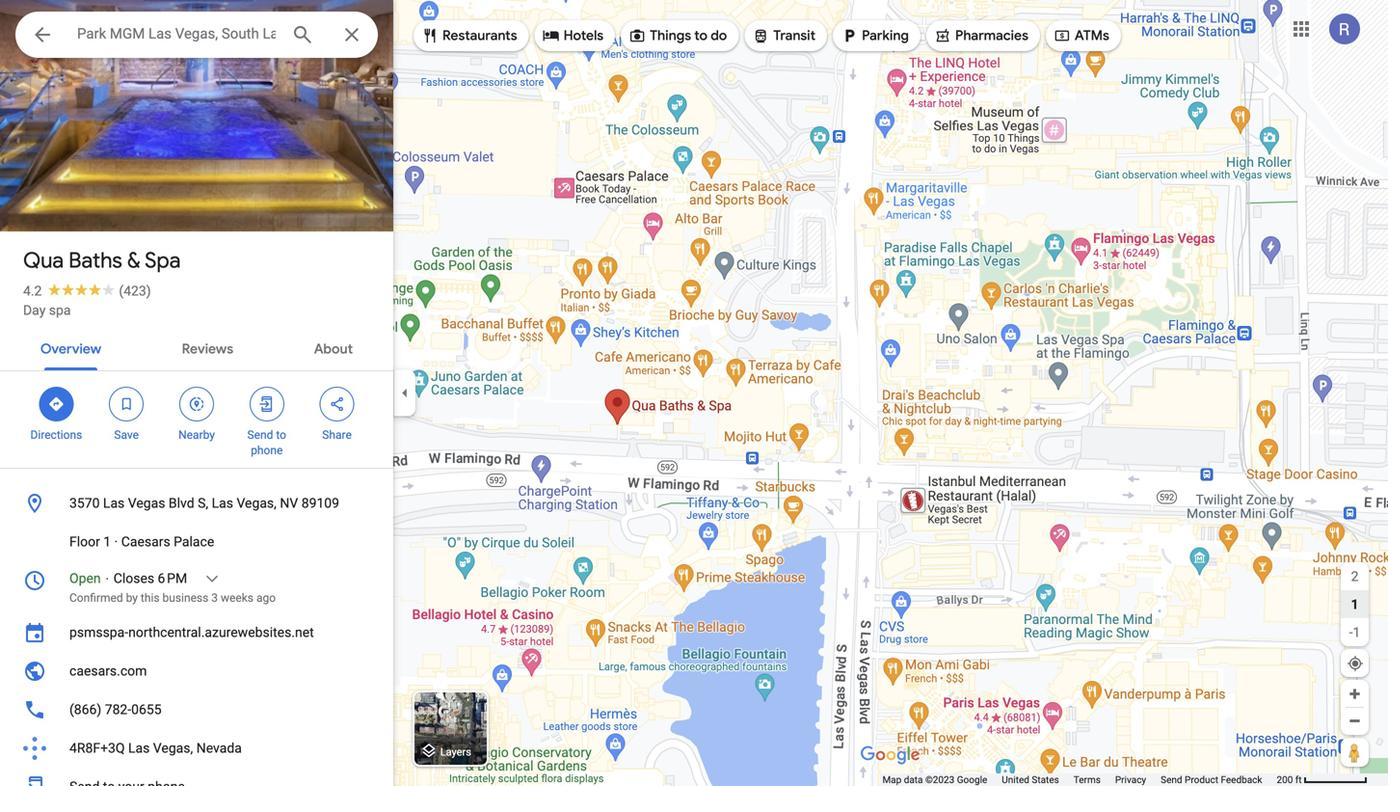 Task type: locate. For each thing, give the bounding box(es) containing it.
actions for qua baths & spa region
[[0, 371, 394, 468]]

1 horizontal spatial vegas,
[[237, 495, 277, 511]]

182 photos button
[[14, 183, 134, 217]]

182
[[49, 191, 75, 209]]

send left product
[[1161, 774, 1183, 786]]

(423)
[[119, 283, 151, 299]]

google maps element
[[0, 0, 1389, 786]]

0 horizontal spatial vegas,
[[153, 740, 193, 756]]

terms
[[1074, 774, 1101, 786]]

1 inside button
[[104, 534, 111, 550]]

confirmed
[[69, 591, 123, 605]]


[[258, 394, 276, 415]]

map data ©2023 google
[[883, 774, 988, 786]]

 search field
[[15, 12, 378, 62]]

photos
[[79, 191, 127, 209]]

caesars
[[121, 534, 170, 550]]

89109
[[302, 495, 340, 511]]

send up phone
[[247, 428, 273, 442]]

vegas, left nv
[[237, 495, 277, 511]]

2 button
[[1342, 562, 1370, 590]]

las right s,
[[212, 495, 233, 511]]

psmsspa-
[[69, 625, 128, 640]]

 parking
[[841, 25, 910, 46]]

las right 3570
[[103, 495, 125, 511]]

information for qua baths & spa region
[[0, 484, 394, 786]]

google account: ruby anderson  
(rubyanndersson@gmail.com) image
[[1330, 14, 1361, 44]]

1 down 1 button
[[1354, 624, 1361, 640]]

las down 0655
[[128, 740, 150, 756]]

0 vertical spatial send
[[247, 428, 273, 442]]

floor 1 · caesars palace button
[[0, 523, 394, 561]]

 things to do
[[629, 25, 728, 46]]

psmsspa-northcentral.azurewebsites.net link
[[0, 613, 394, 652]]

send for send product feedback
[[1161, 774, 1183, 786]]

200 ft button
[[1278, 774, 1369, 786]]

0 vertical spatial vegas,
[[237, 495, 277, 511]]

1 vertical spatial vegas,
[[153, 740, 193, 756]]

 restaurants
[[422, 25, 518, 46]]

send inside button
[[1161, 774, 1183, 786]]

tab list containing overview
[[0, 324, 394, 370]]

1 vertical spatial to
[[276, 428, 287, 442]]

182 photos
[[49, 191, 127, 209]]

6 pm
[[158, 571, 187, 586]]

united
[[1002, 774, 1030, 786]]

send product feedback
[[1161, 774, 1263, 786]]

tab list
[[0, 324, 394, 370]]

send for send to phone
[[247, 428, 273, 442]]

0 horizontal spatial to
[[276, 428, 287, 442]]

google
[[958, 774, 988, 786]]

nearby
[[179, 428, 215, 442]]

-1 button
[[1342, 618, 1370, 646]]

las for vegas
[[103, 495, 125, 511]]

1 horizontal spatial send
[[1161, 774, 1183, 786]]

0 vertical spatial to
[[695, 27, 708, 44]]

s,
[[198, 495, 208, 511]]

data
[[904, 774, 924, 786]]

weeks
[[221, 591, 254, 605]]

tab list inside qua baths & spa main content
[[0, 324, 394, 370]]

pharmacies
[[956, 27, 1029, 44]]

1
[[104, 534, 111, 550], [1352, 596, 1360, 612], [1354, 624, 1361, 640]]

1 vertical spatial send
[[1161, 774, 1183, 786]]

hours image
[[23, 569, 46, 592]]


[[1054, 25, 1072, 46]]

closes
[[114, 571, 154, 586]]

200 ft
[[1278, 774, 1303, 786]]

zoom out image
[[1348, 714, 1363, 728]]

las
[[103, 495, 125, 511], [212, 495, 233, 511], [128, 740, 150, 756]]

zoom in image
[[1348, 687, 1363, 701]]

footer inside the google maps element
[[883, 774, 1278, 786]]


[[935, 25, 952, 46]]

0 horizontal spatial las
[[103, 495, 125, 511]]

3570
[[69, 495, 100, 511]]

send inside send to phone
[[247, 428, 273, 442]]

1 down 2
[[1352, 596, 1360, 612]]

2 horizontal spatial las
[[212, 495, 233, 511]]


[[422, 25, 439, 46]]

footer
[[883, 774, 1278, 786]]

united states
[[1002, 774, 1060, 786]]

to
[[695, 27, 708, 44], [276, 428, 287, 442]]

blvd
[[169, 495, 194, 511]]

reviews
[[182, 340, 233, 358]]

to up phone
[[276, 428, 287, 442]]

send to phone
[[247, 428, 287, 457]]

3
[[212, 591, 218, 605]]


[[629, 25, 646, 46]]

floor
[[69, 534, 100, 550]]


[[48, 394, 65, 415]]

vegas, down (866) 782-0655 button
[[153, 740, 193, 756]]

0655
[[131, 702, 162, 718]]

2
[[1352, 568, 1359, 584]]

1 horizontal spatial to
[[695, 27, 708, 44]]

psmsspa-northcentral.azurewebsites.net
[[69, 625, 314, 640]]

privacy
[[1116, 774, 1147, 786]]

day spa button
[[23, 301, 71, 320]]

to left do
[[695, 27, 708, 44]]

send
[[247, 428, 273, 442], [1161, 774, 1183, 786]]

200
[[1278, 774, 1294, 786]]

0 horizontal spatial send
[[247, 428, 273, 442]]

1 horizontal spatial las
[[128, 740, 150, 756]]

overview
[[40, 340, 101, 358]]

1 vertical spatial 1
[[1352, 596, 1360, 612]]

reviews button
[[167, 324, 249, 370]]

3570 las vegas blvd s, las vegas, nv 89109 button
[[0, 484, 394, 523]]

hotels
[[564, 27, 604, 44]]

0 vertical spatial 1
[[104, 534, 111, 550]]

1 for ·
[[104, 534, 111, 550]]

about button
[[299, 324, 369, 370]]

footer containing map data ©2023 google
[[883, 774, 1278, 786]]

1 left ·
[[104, 534, 111, 550]]

4r8f+3q las vegas, nevada button
[[0, 729, 394, 768]]

caesars.com
[[69, 663, 147, 679]]

None field
[[77, 22, 276, 45]]



Task type: describe. For each thing, give the bounding box(es) containing it.
show open hours for the week image
[[204, 570, 221, 587]]

 transit
[[753, 25, 816, 46]]

las for vegas,
[[128, 740, 150, 756]]

-
[[1350, 624, 1354, 640]]

do
[[711, 27, 728, 44]]

layers
[[441, 746, 472, 758]]

parking
[[862, 27, 910, 44]]

none field inside park mgm las vegas, south las vegas boulevard, las vegas, nv field
[[77, 22, 276, 45]]

2 1 -1
[[1350, 568, 1361, 640]]

about
[[314, 340, 353, 358]]

this
[[141, 591, 160, 605]]


[[543, 25, 560, 46]]

save
[[114, 428, 139, 442]]


[[188, 394, 205, 415]]

send product feedback button
[[1161, 774, 1263, 786]]

confirmed by this business 3 weeks ago
[[69, 591, 276, 605]]

united states button
[[1002, 774, 1060, 786]]

baths
[[69, 247, 122, 274]]

privacy button
[[1116, 774, 1147, 786]]

1 button
[[1342, 590, 1370, 618]]

open
[[69, 571, 101, 586]]

share
[[322, 428, 352, 442]]

terms button
[[1074, 774, 1101, 786]]

day
[[23, 302, 46, 318]]

map
[[883, 774, 902, 786]]

ft
[[1296, 774, 1303, 786]]

Park MGM Las Vegas, South Las Vegas Boulevard, Las Vegas, NV field
[[15, 12, 378, 58]]

423 reviews element
[[119, 283, 151, 299]]

atms
[[1075, 27, 1110, 44]]

4r8f+3q las vegas, nevada
[[69, 740, 242, 756]]

&
[[127, 247, 141, 274]]

 hotels
[[543, 25, 604, 46]]

day spa
[[23, 302, 71, 318]]

product
[[1185, 774, 1219, 786]]


[[31, 21, 54, 49]]

 pharmacies
[[935, 25, 1029, 46]]

4r8f+3q
[[69, 740, 125, 756]]

·
[[114, 534, 118, 550]]

states
[[1032, 774, 1060, 786]]

vegas
[[128, 495, 165, 511]]

by
[[126, 591, 138, 605]]

photo of qua baths & spa image
[[0, 0, 402, 231]]

business
[[163, 591, 209, 605]]

nevada
[[197, 740, 242, 756]]

qua baths & spa
[[23, 247, 181, 274]]

qua
[[23, 247, 64, 274]]

©2023
[[926, 774, 955, 786]]

(866) 782-0655 button
[[0, 691, 394, 729]]

transit
[[774, 27, 816, 44]]


[[329, 394, 346, 415]]

1 for -
[[1352, 596, 1360, 612]]

show street view coverage image
[[1342, 738, 1370, 767]]

things
[[650, 27, 692, 44]]

spa
[[49, 302, 71, 318]]

2 vertical spatial 1
[[1354, 624, 1361, 640]]

feedback
[[1222, 774, 1263, 786]]

⋅
[[104, 571, 110, 586]]

floor 1 · caesars palace
[[69, 534, 214, 550]]

 atms
[[1054, 25, 1110, 46]]

palace
[[174, 534, 214, 550]]

to inside  things to do
[[695, 27, 708, 44]]

qua baths & spa main content
[[0, 0, 402, 786]]

3570 las vegas blvd s, las vegas, nv 89109
[[69, 495, 340, 511]]

restaurants
[[443, 27, 518, 44]]

(866) 782-0655
[[69, 702, 162, 718]]

nv
[[280, 495, 298, 511]]

spa
[[145, 247, 181, 274]]

782-
[[105, 702, 131, 718]]

collapse side panel image
[[395, 382, 416, 404]]


[[841, 25, 859, 46]]

show your location image
[[1347, 655, 1365, 672]]


[[118, 394, 135, 415]]

4.2 stars image
[[42, 283, 119, 296]]

(866)
[[69, 702, 102, 718]]

 button
[[15, 12, 69, 62]]

to inside send to phone
[[276, 428, 287, 442]]

4.2
[[23, 283, 42, 299]]

directions
[[30, 428, 82, 442]]

open ⋅ closes 6 pm
[[69, 571, 187, 586]]



Task type: vqa. For each thing, say whether or not it's contained in the screenshot.


